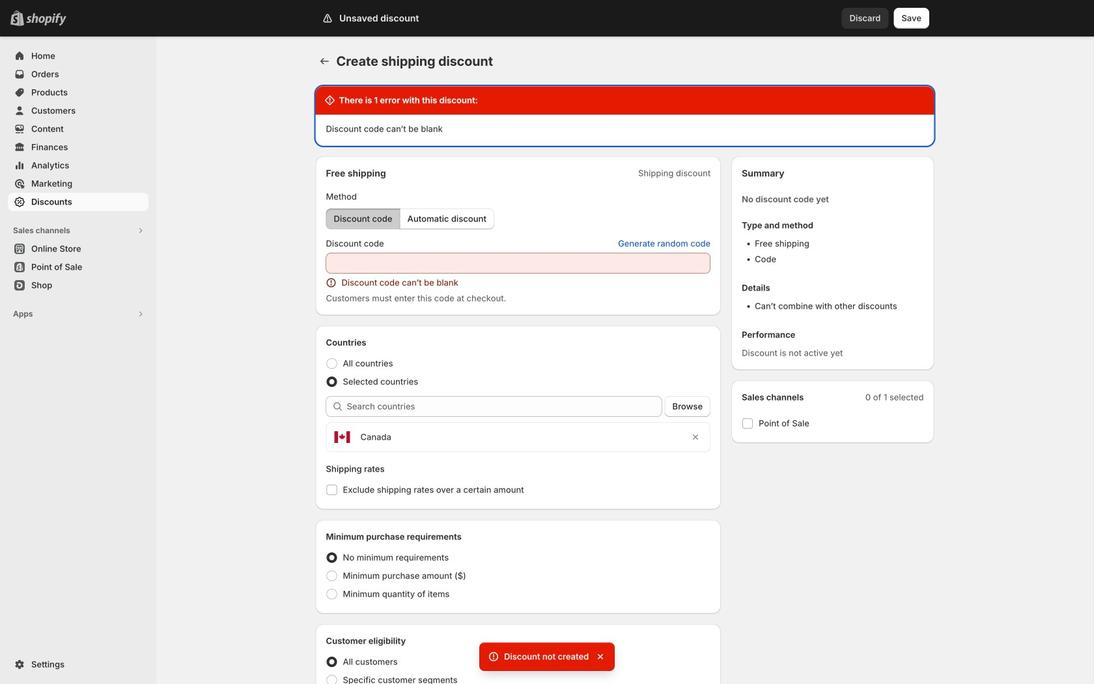 Task type: vqa. For each thing, say whether or not it's contained in the screenshot.
shopify Image
yes



Task type: locate. For each thing, give the bounding box(es) containing it.
None text field
[[326, 253, 711, 274]]

Search countries text field
[[347, 396, 662, 417]]

shopify image
[[26, 13, 66, 26]]



